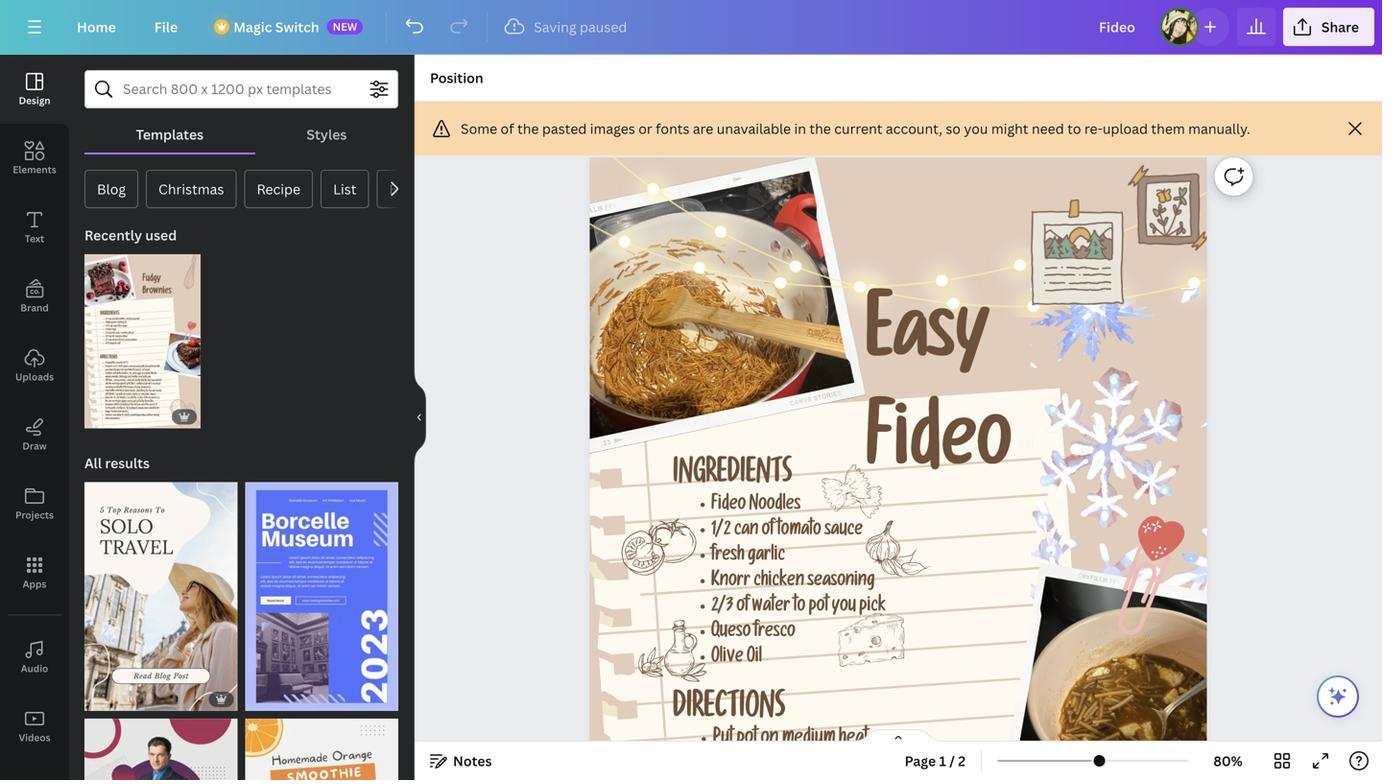 Task type: locate. For each thing, give the bounding box(es) containing it.
0 horizontal spatial blog
[[97, 180, 126, 198]]

1 horizontal spatial to
[[1067, 119, 1081, 138]]

1 horizontal spatial of
[[737, 599, 749, 618]]

the left 'pasted'
[[517, 119, 539, 138]]

share button
[[1283, 8, 1374, 46]]

garlic
[[748, 548, 785, 567]]

blog
[[97, 180, 126, 198], [389, 180, 418, 198]]

recipe button
[[244, 170, 313, 208]]

dark red gradient business mentoring blog graphic group
[[84, 708, 238, 780]]

blog up recently
[[97, 180, 126, 198]]

2 horizontal spatial of
[[762, 522, 774, 542]]

pot
[[809, 599, 829, 618], [737, 730, 757, 750]]

oil
[[747, 650, 762, 669]]

1 horizontal spatial pot
[[809, 599, 829, 618]]

file
[[154, 18, 178, 36]]

0 horizontal spatial of
[[501, 119, 514, 138]]

1
[[939, 752, 946, 770]]

saving
[[534, 18, 576, 36]]

1 horizontal spatial you
[[964, 119, 988, 138]]

fideo for fideo
[[866, 412, 1012, 493]]

farfalle pasta illustration image
[[822, 465, 882, 519]]

1 vertical spatial fideo
[[711, 497, 746, 516]]

notes
[[453, 752, 492, 770]]

1 blog from the left
[[97, 180, 126, 198]]

manually.
[[1188, 119, 1250, 138]]

blog post button
[[377, 170, 463, 208]]

0 horizontal spatial the
[[517, 119, 539, 138]]

to inside knorr chicken seasoning 2/3 of water to pot you pick queso fresco olive oil
[[793, 599, 806, 618]]

saving paused
[[534, 18, 627, 36]]

1 vertical spatial you
[[832, 599, 856, 618]]

knorr
[[711, 573, 750, 592]]

home link
[[61, 8, 131, 46]]

text button
[[0, 193, 69, 262]]

0 horizontal spatial fideo
[[711, 497, 746, 516]]

tomato
[[777, 522, 821, 542]]

pick
[[859, 599, 886, 618]]

fideo for fideo noodles 1/2 can of tomato sauce
[[711, 497, 746, 516]]

2 blog from the left
[[389, 180, 418, 198]]

put
[[713, 730, 733, 750]]

saving paused status
[[495, 15, 637, 38]]

blog left post
[[389, 180, 418, 198]]

2 vertical spatial of
[[737, 599, 749, 618]]

the
[[517, 119, 539, 138], [809, 119, 831, 138]]

0 horizontal spatial you
[[832, 599, 856, 618]]

current
[[834, 119, 883, 138]]

you down seasoning
[[832, 599, 856, 618]]

styles button
[[255, 116, 398, 153]]

might
[[991, 119, 1028, 138]]

list
[[333, 180, 357, 198]]

ingredients
[[673, 462, 792, 492]]

brand
[[20, 301, 49, 314]]

knorr chicken seasoning 2/3 of water to pot you pick queso fresco olive oil
[[711, 573, 886, 669]]

fideo inside fideo noodles 1/2 can of tomato sauce
[[711, 497, 746, 516]]

home
[[77, 18, 116, 36]]

of right 2/3
[[737, 599, 749, 618]]

1 vertical spatial pot
[[737, 730, 757, 750]]

so
[[946, 119, 961, 138]]

water
[[752, 599, 790, 618]]

some
[[461, 119, 497, 138]]

fideo
[[866, 412, 1012, 493], [711, 497, 746, 516]]

blue simple museum blog graphic image
[[245, 482, 398, 711]]

magic
[[233, 18, 272, 36]]

0 vertical spatial pot
[[809, 599, 829, 618]]

the right in at the right top of the page
[[809, 119, 831, 138]]

re-
[[1085, 119, 1103, 138]]

fonts
[[656, 119, 690, 138]]

to right water
[[793, 599, 806, 618]]

canva assistant image
[[1326, 685, 1350, 708]]

0 vertical spatial to
[[1067, 119, 1081, 138]]

0 vertical spatial fideo
[[866, 412, 1012, 493]]

pot left on
[[737, 730, 757, 750]]

1 horizontal spatial the
[[809, 119, 831, 138]]

blog post
[[389, 180, 450, 198]]

cream simple travel blog graphic group
[[84, 471, 238, 711]]

you
[[964, 119, 988, 138], [832, 599, 856, 618]]

recently
[[84, 226, 142, 244]]

put pot on medium heat
[[713, 730, 868, 750]]

beige minimal food recipe blog graphic group
[[84, 243, 201, 428]]

olive
[[711, 650, 744, 669]]

draw button
[[0, 400, 69, 469]]

1 horizontal spatial fideo
[[866, 412, 1012, 493]]

2/3
[[711, 599, 733, 618]]

to left re-
[[1067, 119, 1081, 138]]

you inside knorr chicken seasoning 2/3 of water to pot you pick queso fresco olive oil
[[832, 599, 856, 618]]

pot inside knorr chicken seasoning 2/3 of water to pot you pick queso fresco olive oil
[[809, 599, 829, 618]]

0 horizontal spatial to
[[793, 599, 806, 618]]

you right so
[[964, 119, 988, 138]]

videos button
[[0, 692, 69, 761]]

of right some
[[501, 119, 514, 138]]

new
[[333, 19, 357, 34]]

1 horizontal spatial blog
[[389, 180, 418, 198]]

blog inside blog button
[[97, 180, 126, 198]]

pot down seasoning
[[809, 599, 829, 618]]

draw
[[22, 440, 47, 453]]

1 vertical spatial of
[[762, 522, 774, 542]]

christmas
[[158, 180, 224, 198]]

directions
[[673, 696, 785, 728]]

0 horizontal spatial pot
[[737, 730, 757, 750]]

of right can
[[762, 522, 774, 542]]

page 1 / 2
[[905, 752, 966, 770]]

blog inside blog post button
[[389, 180, 418, 198]]

magic switch
[[233, 18, 319, 36]]

of inside knorr chicken seasoning 2/3 of water to pot you pick queso fresco olive oil
[[737, 599, 749, 618]]

all
[[84, 454, 102, 472]]

cream simple travel blog graphic image
[[84, 482, 238, 711]]

of inside fideo noodles 1/2 can of tomato sauce
[[762, 522, 774, 542]]

1 vertical spatial to
[[793, 599, 806, 618]]

easy
[[866, 304, 990, 384]]

uploads
[[15, 370, 54, 383]]

blue simple museum blog graphic group
[[245, 471, 398, 711]]



Task type: describe. For each thing, give the bounding box(es) containing it.
upload
[[1103, 119, 1148, 138]]

brand button
[[0, 262, 69, 331]]

page 1 / 2 button
[[897, 746, 973, 777]]

0 vertical spatial of
[[501, 119, 514, 138]]

are
[[693, 119, 713, 138]]

some of the pasted images or fonts are unavailable in the current account, so you might need to re-upload them manually.
[[461, 119, 1250, 138]]

fideo noodles 1/2 can of tomato sauce
[[711, 497, 863, 542]]

christmas button
[[146, 170, 237, 208]]

homemade orange smoothie drink blog graphic image
[[245, 719, 398, 780]]

recipe
[[257, 180, 301, 198]]

paused
[[580, 18, 627, 36]]

can
[[734, 522, 759, 542]]

images
[[590, 119, 635, 138]]

projects button
[[0, 469, 69, 538]]

videos
[[19, 731, 50, 744]]

file button
[[139, 8, 193, 46]]

need
[[1032, 119, 1064, 138]]

fresh
[[711, 548, 745, 567]]

elements button
[[0, 124, 69, 193]]

main menu bar
[[0, 0, 1382, 55]]

position button
[[422, 62, 491, 93]]

design button
[[0, 55, 69, 124]]

switch
[[275, 18, 319, 36]]

them
[[1151, 119, 1185, 138]]

1 the from the left
[[517, 119, 539, 138]]

of for knorr
[[737, 599, 749, 618]]

beige minimal food recipe blog graphic image
[[84, 254, 201, 428]]

results
[[105, 454, 150, 472]]

recently used
[[84, 226, 177, 244]]

side panel tab list
[[0, 55, 69, 780]]

noodles
[[749, 497, 801, 516]]

blog for blog
[[97, 180, 126, 198]]

queso
[[711, 624, 751, 643]]

page
[[905, 752, 936, 770]]

account,
[[886, 119, 942, 138]]

pasted
[[542, 119, 587, 138]]

sauce
[[825, 522, 863, 542]]

elements
[[13, 163, 56, 176]]

or
[[639, 119, 652, 138]]

seasoning
[[808, 573, 875, 592]]

1/2
[[711, 522, 731, 542]]

of for fideo
[[762, 522, 774, 542]]

80%
[[1214, 752, 1243, 770]]

unavailable
[[717, 119, 791, 138]]

audio button
[[0, 623, 69, 692]]

blog button
[[84, 170, 138, 208]]

list button
[[321, 170, 369, 208]]

80% button
[[1197, 746, 1259, 777]]

position
[[430, 69, 483, 87]]

0 vertical spatial you
[[964, 119, 988, 138]]

Design title text field
[[1084, 8, 1153, 46]]

show pages image
[[852, 729, 944, 744]]

medium
[[782, 730, 835, 750]]

heat
[[839, 730, 868, 750]]

styles
[[307, 125, 347, 143]]

uploads button
[[0, 331, 69, 400]]

share
[[1322, 18, 1359, 36]]

in
[[794, 119, 806, 138]]

blog for blog post
[[389, 180, 418, 198]]

hide image
[[414, 371, 426, 464]]

Search 800 x 1200 px templates search field
[[123, 71, 360, 108]]

design
[[19, 94, 50, 107]]

templates button
[[84, 116, 255, 153]]

fresh garlic
[[711, 548, 785, 567]]

/
[[949, 752, 955, 770]]

templates
[[136, 125, 204, 143]]

dark red gradient business mentoring blog graphic image
[[84, 719, 238, 780]]

chicken
[[754, 573, 804, 592]]

olive oil hand drawn image
[[639, 620, 707, 682]]

2
[[958, 752, 966, 770]]

on
[[761, 730, 779, 750]]

apps button
[[0, 538, 69, 608]]

fresco
[[754, 624, 795, 643]]

post
[[421, 180, 450, 198]]

2 the from the left
[[809, 119, 831, 138]]

text
[[25, 232, 44, 245]]

homemade orange smoothie drink blog graphic group
[[245, 708, 398, 780]]

all results
[[84, 454, 150, 472]]

used
[[145, 226, 177, 244]]

audio
[[21, 662, 48, 675]]

projects
[[15, 509, 54, 522]]

notes button
[[422, 746, 500, 777]]



Task type: vqa. For each thing, say whether or not it's contained in the screenshot.
Search 800 x 1200 px templates search field
yes



